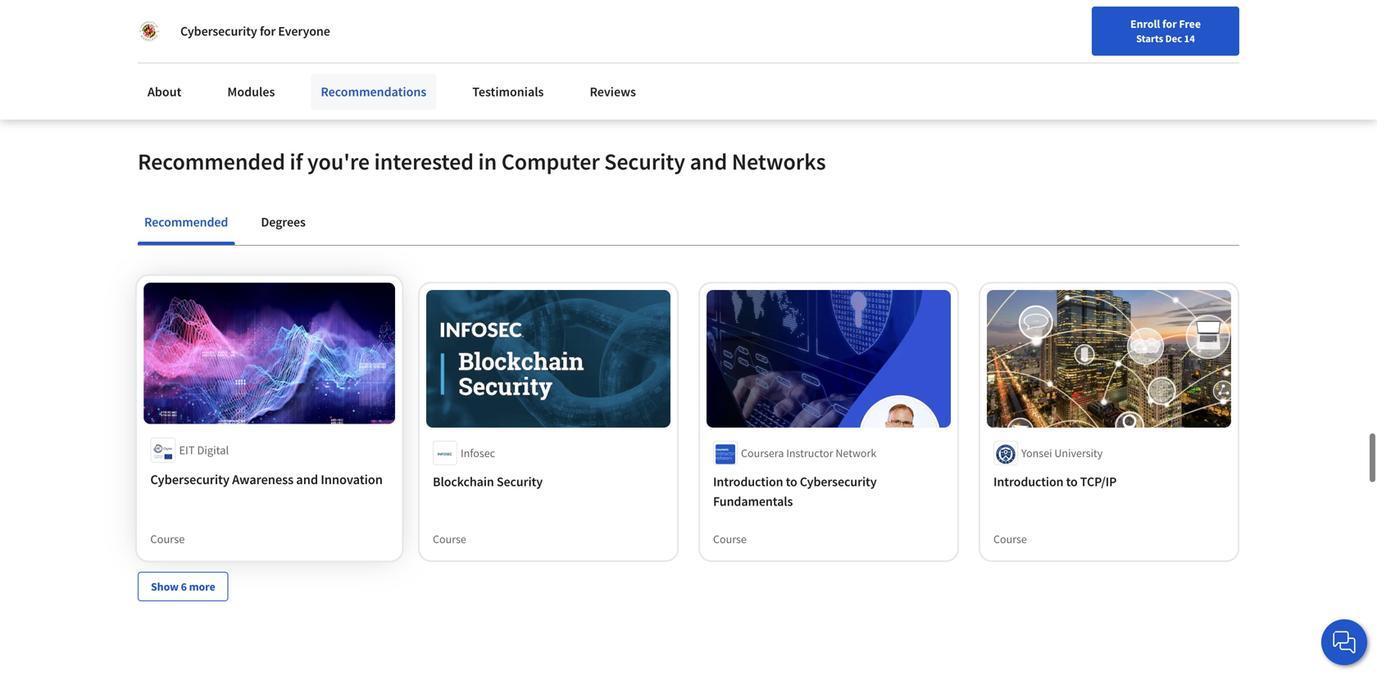 Task type: locate. For each thing, give the bounding box(es) containing it.
1 vertical spatial recommended
[[144, 214, 228, 231]]

3 course from the left
[[713, 532, 747, 547]]

0 horizontal spatial security
[[497, 474, 543, 490]]

0 horizontal spatial and
[[296, 472, 318, 489]]

network
[[836, 446, 877, 461]]

coursera
[[741, 446, 784, 461]]

blockchain security
[[433, 474, 543, 490]]

for
[[1163, 16, 1177, 31], [260, 23, 276, 39]]

course for introduction to tcp/ip
[[994, 532, 1027, 547]]

introduction to tcp/ip
[[994, 474, 1117, 490]]

networks
[[732, 147, 826, 176]]

if
[[290, 147, 303, 176]]

university of maryland, college park image
[[138, 20, 161, 43]]

1 to from the left
[[786, 474, 798, 490]]

about link
[[138, 74, 191, 110]]

cybersecurity down 'eit'
[[150, 472, 230, 489]]

None search field
[[234, 10, 627, 43]]

0 vertical spatial security
[[604, 147, 686, 176]]

cybersecurity down network on the right bottom of page
[[800, 474, 877, 490]]

1 vertical spatial security
[[497, 474, 543, 490]]

1 introduction from the left
[[713, 474, 784, 490]]

collection element
[[128, 246, 1250, 628]]

awareness
[[232, 472, 294, 489]]

security up recommendation tabs tab list
[[604, 147, 686, 176]]

0 horizontal spatial introduction
[[713, 474, 784, 490]]

security
[[604, 147, 686, 176], [497, 474, 543, 490]]

1 horizontal spatial to
[[1067, 474, 1078, 490]]

tcp/ip
[[1081, 474, 1117, 490]]

to inside 'link'
[[1067, 474, 1078, 490]]

and right awareness
[[296, 472, 318, 489]]

2 introduction from the left
[[994, 474, 1064, 490]]

cybersecurity
[[180, 23, 257, 39], [150, 472, 230, 489], [800, 474, 877, 490]]

recommended inside button
[[144, 214, 228, 231]]

0 vertical spatial and
[[690, 147, 728, 176]]

eit digital
[[179, 443, 229, 459]]

coursera instructor network
[[741, 446, 877, 461]]

course down introduction to tcp/ip
[[994, 532, 1027, 547]]

course down fundamentals
[[713, 532, 747, 547]]

for for free
[[1163, 16, 1177, 31]]

degrees button
[[254, 203, 312, 242]]

14
[[1185, 32, 1196, 45]]

1 horizontal spatial for
[[1163, 16, 1177, 31]]

cybersecurity for cybersecurity awareness and innovation
[[150, 472, 230, 489]]

introduction inside the 'introduction to cybersecurity fundamentals'
[[713, 474, 784, 490]]

english
[[1063, 18, 1103, 35]]

innovation
[[321, 472, 383, 489]]

1 course from the left
[[150, 532, 185, 547]]

blockchain security link
[[433, 472, 664, 492]]

interested
[[374, 147, 474, 176]]

introduction inside 'link'
[[994, 474, 1064, 490]]

introduction for introduction to cybersecurity fundamentals
[[713, 474, 784, 490]]

show
[[151, 580, 179, 594]]

4 course from the left
[[994, 532, 1027, 547]]

1 horizontal spatial security
[[604, 147, 686, 176]]

course up show
[[150, 532, 185, 547]]

to
[[786, 474, 798, 490], [1067, 474, 1078, 490]]

course for introduction to cybersecurity fundamentals
[[713, 532, 747, 547]]

introduction
[[713, 474, 784, 490], [994, 474, 1064, 490]]

introduction up fundamentals
[[713, 474, 784, 490]]

in
[[478, 147, 497, 176]]

blockchain
[[433, 474, 494, 490]]

introduction to cybersecurity fundamentals
[[713, 474, 877, 510]]

infosec
[[461, 446, 495, 461]]

1 horizontal spatial introduction
[[994, 474, 1064, 490]]

to left tcp/ip
[[1067, 474, 1078, 490]]

cybersecurity for cybersecurity for everyone
[[180, 23, 257, 39]]

free
[[1180, 16, 1201, 31]]

cybersecurity up modules link
[[180, 23, 257, 39]]

testimonials
[[473, 84, 544, 100]]

and up recommendation tabs tab list
[[690, 147, 728, 176]]

about
[[148, 84, 182, 100]]

digital
[[197, 443, 229, 459]]

recommendations link
[[311, 74, 436, 110]]

modules
[[227, 84, 275, 100]]

2 course from the left
[[433, 532, 466, 547]]

cybersecurity for everyone
[[180, 23, 330, 39]]

recommended
[[138, 147, 285, 176], [144, 214, 228, 231]]

and
[[690, 147, 728, 176], [296, 472, 318, 489]]

1
[[1171, 13, 1176, 26]]

for inside enroll for free starts dec 14
[[1163, 16, 1177, 31]]

for left everyone
[[260, 23, 276, 39]]

show notifications image
[[1156, 21, 1176, 40]]

fundamentals
[[713, 494, 793, 510]]

for up dec
[[1163, 16, 1177, 31]]

cybersecurity inside "link"
[[150, 472, 230, 489]]

to inside the 'introduction to cybersecurity fundamentals'
[[786, 474, 798, 490]]

security right blockchain
[[497, 474, 543, 490]]

show 6 more button
[[138, 572, 229, 602]]

2 to from the left
[[1067, 474, 1078, 490]]

0 vertical spatial recommended
[[138, 147, 285, 176]]

testimonials link
[[463, 74, 554, 110]]

course
[[150, 532, 185, 547], [433, 532, 466, 547], [713, 532, 747, 547], [994, 532, 1027, 547]]

course down blockchain
[[433, 532, 466, 547]]

show 6 more
[[151, 580, 215, 594]]

0 horizontal spatial to
[[786, 474, 798, 490]]

1 vertical spatial and
[[296, 472, 318, 489]]

introduction down yonsei
[[994, 474, 1064, 490]]

instructor
[[787, 446, 834, 461]]

to down 'coursera instructor network'
[[786, 474, 798, 490]]

introduction to cybersecurity fundamentals link
[[713, 472, 945, 512]]

recommendation tabs tab list
[[138, 203, 1240, 245]]

0 horizontal spatial for
[[260, 23, 276, 39]]



Task type: describe. For each thing, give the bounding box(es) containing it.
dec
[[1166, 32, 1183, 45]]

recommended if you're interested in computer security and networks
[[138, 147, 826, 176]]

university
[[1055, 446, 1103, 461]]

introduction for introduction to tcp/ip
[[994, 474, 1064, 490]]

chat with us image
[[1332, 630, 1358, 656]]

for for everyone
[[260, 23, 276, 39]]

everyone
[[278, 23, 330, 39]]

recommended for recommended if you're interested in computer security and networks
[[138, 147, 285, 176]]

cybersecurity awareness and innovation
[[150, 472, 383, 489]]

enroll for free starts dec 14
[[1131, 16, 1201, 45]]

to for tcp/ip
[[1067, 474, 1078, 490]]

course for cybersecurity awareness and innovation
[[150, 532, 185, 547]]

6
[[181, 580, 187, 594]]

degrees
[[261, 214, 306, 231]]

cybersecurity awareness and innovation link
[[150, 470, 389, 491]]

course for blockchain security
[[433, 532, 466, 547]]

modules link
[[218, 74, 285, 110]]

introduction to tcp/ip link
[[994, 472, 1225, 492]]

to for cybersecurity
[[786, 474, 798, 490]]

recommendations
[[321, 84, 427, 100]]

yonsei university
[[1022, 446, 1103, 461]]

and inside "link"
[[296, 472, 318, 489]]

starts
[[1137, 32, 1164, 45]]

1 horizontal spatial and
[[690, 147, 728, 176]]

more
[[189, 580, 215, 594]]

1 button
[[1143, 11, 1189, 50]]

cybersecurity inside the 'introduction to cybersecurity fundamentals'
[[800, 474, 877, 490]]

reviews
[[590, 84, 636, 100]]

recommended for recommended
[[144, 214, 228, 231]]

security inside blockchain security link
[[497, 474, 543, 490]]

recommended button
[[138, 203, 235, 242]]

eit
[[179, 443, 195, 459]]

reviews link
[[580, 74, 646, 110]]

computer
[[502, 147, 600, 176]]

enroll
[[1131, 16, 1161, 31]]

you're
[[307, 147, 370, 176]]

english button
[[1034, 0, 1132, 53]]

yonsei
[[1022, 446, 1053, 461]]



Task type: vqa. For each thing, say whether or not it's contained in the screenshot.


